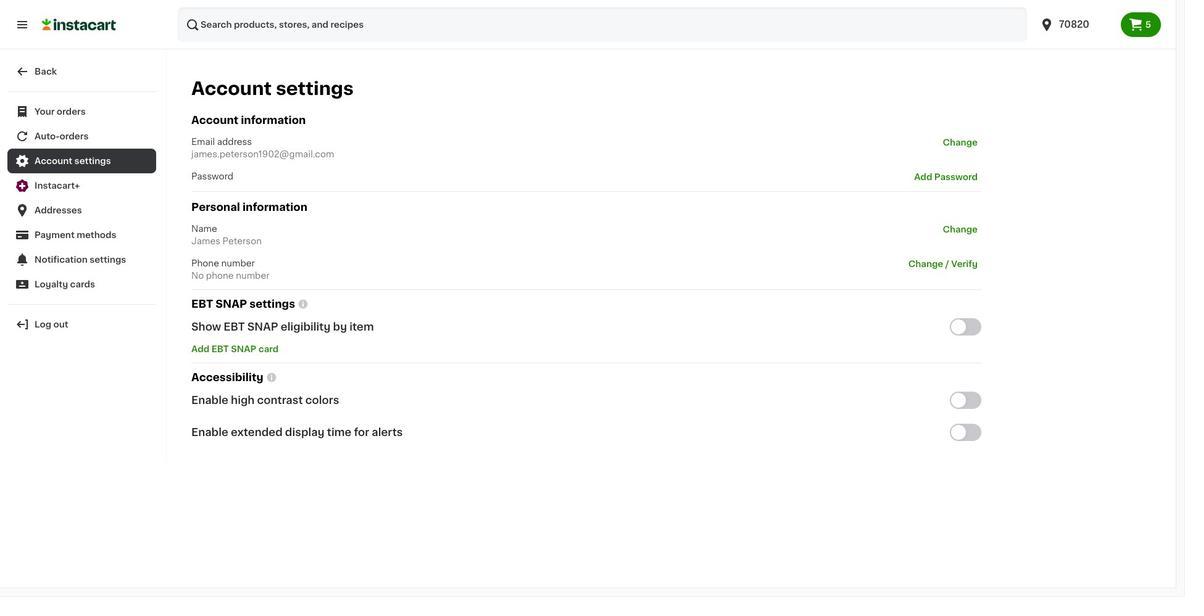 Task type: vqa. For each thing, say whether or not it's contained in the screenshot.
PASSWORD to the right
yes



Task type: locate. For each thing, give the bounding box(es) containing it.
settings inside account settings link
[[74, 157, 111, 165]]

2 70820 button from the left
[[1039, 7, 1113, 42]]

auto-orders link
[[7, 124, 156, 149]]

70820
[[1059, 20, 1089, 29]]

1 vertical spatial ebt
[[224, 322, 245, 332]]

0 vertical spatial orders
[[57, 107, 86, 116]]

enable left extended
[[191, 428, 228, 438]]

0 vertical spatial change button
[[939, 136, 981, 149]]

back
[[35, 67, 57, 76]]

enable down accessibility
[[191, 396, 228, 406]]

information for account information
[[241, 115, 306, 125]]

enable for enable extended display time for alerts
[[191, 428, 228, 438]]

ebt for add
[[211, 345, 229, 354]]

ebt up add ebt snap card link
[[224, 322, 245, 332]]

colors
[[305, 396, 339, 406]]

2 vertical spatial account
[[35, 157, 72, 165]]

ebt down show
[[211, 345, 229, 354]]

orders up account settings link
[[60, 132, 89, 141]]

password inside "button"
[[934, 173, 978, 182]]

0 vertical spatial enable
[[191, 396, 228, 406]]

change button up add password
[[939, 136, 981, 149]]

1 horizontal spatial password
[[934, 173, 978, 182]]

number up phone
[[221, 259, 255, 268]]

addresses link
[[7, 198, 156, 223]]

snap down phone
[[216, 300, 247, 309]]

add for add password
[[914, 173, 932, 182]]

1 change button from the top
[[939, 136, 981, 149]]

change up add password
[[943, 138, 978, 147]]

change / verify button
[[905, 258, 981, 271]]

change button
[[939, 136, 981, 149], [939, 223, 981, 237]]

your orders
[[35, 107, 86, 116]]

ebt for show
[[224, 322, 245, 332]]

5
[[1145, 20, 1151, 29]]

number up ebt snap settings
[[236, 272, 269, 280]]

cards
[[70, 280, 95, 289]]

address
[[217, 138, 252, 146]]

change / verify
[[908, 260, 978, 269]]

1 vertical spatial change
[[943, 225, 978, 234]]

your
[[35, 107, 55, 116]]

account settings up account information
[[191, 80, 354, 98]]

add inside "button"
[[914, 173, 932, 182]]

1 horizontal spatial account settings
[[191, 80, 354, 98]]

by
[[333, 322, 347, 332]]

1 vertical spatial orders
[[60, 132, 89, 141]]

account settings
[[191, 80, 354, 98], [35, 157, 111, 165]]

1 vertical spatial snap
[[247, 322, 278, 332]]

loyalty cards link
[[7, 272, 156, 297]]

change up verify
[[943, 225, 978, 234]]

0 vertical spatial snap
[[216, 300, 247, 309]]

methods
[[77, 231, 116, 239]]

number
[[221, 259, 255, 268], [236, 272, 269, 280]]

email
[[191, 138, 215, 146]]

snap left the card
[[231, 345, 256, 354]]

account up instacart+
[[35, 157, 72, 165]]

add password button
[[910, 170, 981, 184]]

add
[[914, 173, 932, 182], [191, 345, 209, 354]]

notification settings
[[35, 256, 126, 264]]

1 vertical spatial information
[[243, 203, 307, 212]]

for
[[354, 428, 369, 438]]

change button for personal information
[[939, 223, 981, 237]]

no
[[191, 272, 204, 280]]

5 button
[[1121, 12, 1161, 37]]

2 change button from the top
[[939, 223, 981, 237]]

name
[[191, 225, 217, 234]]

account settings link
[[7, 149, 156, 173]]

0 horizontal spatial account settings
[[35, 157, 111, 165]]

1 enable from the top
[[191, 396, 228, 406]]

2 vertical spatial change
[[908, 260, 943, 269]]

ebt up show
[[191, 300, 213, 309]]

out
[[53, 320, 68, 329]]

orders up auto-orders
[[57, 107, 86, 116]]

2 vertical spatial ebt
[[211, 345, 229, 354]]

information up peterson
[[243, 203, 307, 212]]

enable
[[191, 396, 228, 406], [191, 428, 228, 438]]

ebt snap settings
[[191, 300, 295, 309]]

account up account information
[[191, 80, 272, 98]]

orders
[[57, 107, 86, 116], [60, 132, 89, 141]]

change button up verify
[[939, 223, 981, 237]]

settings inside notification settings link
[[90, 256, 126, 264]]

information
[[241, 115, 306, 125], [243, 203, 307, 212]]

0 vertical spatial information
[[241, 115, 306, 125]]

0 vertical spatial change
[[943, 138, 978, 147]]

password
[[191, 172, 233, 181], [934, 173, 978, 182]]

2 enable from the top
[[191, 428, 228, 438]]

1 vertical spatial add
[[191, 345, 209, 354]]

1 vertical spatial enable
[[191, 428, 228, 438]]

enable for enable high contrast colors
[[191, 396, 228, 406]]

change
[[943, 138, 978, 147], [943, 225, 978, 234], [908, 260, 943, 269]]

0 horizontal spatial add
[[191, 345, 209, 354]]

account inside account settings link
[[35, 157, 72, 165]]

auto-
[[35, 132, 60, 141]]

account settings up instacart+ link at the top left of page
[[35, 157, 111, 165]]

account
[[191, 80, 272, 98], [191, 115, 238, 125], [35, 157, 72, 165]]

ebt
[[191, 300, 213, 309], [224, 322, 245, 332], [211, 345, 229, 354]]

1 vertical spatial account
[[191, 115, 238, 125]]

snap
[[216, 300, 247, 309], [247, 322, 278, 332], [231, 345, 256, 354]]

your orders link
[[7, 99, 156, 124]]

1 vertical spatial change button
[[939, 223, 981, 237]]

0 vertical spatial add
[[914, 173, 932, 182]]

change left /
[[908, 260, 943, 269]]

snap up the card
[[247, 322, 278, 332]]

information up email address james.peterson1902@gmail.com
[[241, 115, 306, 125]]

snap for add ebt snap card
[[231, 345, 256, 354]]

loyalty
[[35, 280, 68, 289]]

card
[[258, 345, 279, 354]]

contrast
[[257, 396, 303, 406]]

None search field
[[178, 7, 1027, 42]]

settings
[[276, 80, 354, 98], [74, 157, 111, 165], [90, 256, 126, 264], [249, 300, 295, 309]]

2 vertical spatial snap
[[231, 345, 256, 354]]

notification
[[35, 256, 87, 264]]

1 horizontal spatial add
[[914, 173, 932, 182]]

account up email
[[191, 115, 238, 125]]

enable extended display time for alerts
[[191, 428, 403, 438]]

70820 button
[[1032, 7, 1121, 42], [1039, 7, 1113, 42]]



Task type: describe. For each thing, give the bounding box(es) containing it.
Search field
[[178, 7, 1027, 42]]

notification settings link
[[7, 247, 156, 272]]

personal information
[[191, 203, 307, 212]]

peterson
[[223, 237, 262, 246]]

log out link
[[7, 312, 156, 337]]

add ebt snap card
[[191, 345, 279, 354]]

change for personal information
[[943, 225, 978, 234]]

add password
[[914, 173, 978, 182]]

add for add ebt snap card
[[191, 345, 209, 354]]

0 vertical spatial ebt
[[191, 300, 213, 309]]

show
[[191, 322, 221, 332]]

change button for account information
[[939, 136, 981, 149]]

1 70820 button from the left
[[1032, 7, 1121, 42]]

accessibility
[[191, 373, 263, 383]]

james
[[191, 237, 220, 246]]

name james peterson
[[191, 225, 262, 246]]

information for personal information
[[243, 203, 307, 212]]

0 vertical spatial number
[[221, 259, 255, 268]]

high
[[231, 396, 255, 406]]

extended
[[231, 428, 283, 438]]

snap for show ebt snap eligibility by item
[[247, 322, 278, 332]]

back link
[[7, 59, 156, 84]]

payment
[[35, 231, 75, 239]]

1 vertical spatial number
[[236, 272, 269, 280]]

alerts
[[372, 428, 403, 438]]

0 vertical spatial account settings
[[191, 80, 354, 98]]

email address james.peterson1902@gmail.com
[[191, 138, 334, 159]]

auto-orders
[[35, 132, 89, 141]]

addresses
[[35, 206, 82, 215]]

instacart logo image
[[42, 17, 116, 32]]

display
[[285, 428, 324, 438]]

james.peterson1902@gmail.com
[[191, 150, 334, 159]]

log
[[35, 320, 51, 329]]

account information
[[191, 115, 306, 125]]

payment methods link
[[7, 223, 156, 247]]

personal
[[191, 203, 240, 212]]

0 horizontal spatial password
[[191, 172, 233, 181]]

verify
[[951, 260, 978, 269]]

time
[[327, 428, 351, 438]]

1 vertical spatial account settings
[[35, 157, 111, 165]]

eligibility
[[281, 322, 330, 332]]

change for account information
[[943, 138, 978, 147]]

/
[[945, 260, 949, 269]]

item
[[349, 322, 374, 332]]

instacart+
[[35, 181, 80, 190]]

orders for your orders
[[57, 107, 86, 116]]

show ebt snap eligibility by item
[[191, 322, 374, 332]]

0 vertical spatial account
[[191, 80, 272, 98]]

phone
[[206, 272, 234, 280]]

log out
[[35, 320, 68, 329]]

phone number no phone number
[[191, 259, 269, 280]]

add ebt snap card link
[[191, 345, 279, 354]]

phone
[[191, 259, 219, 268]]

payment methods
[[35, 231, 116, 239]]

loyalty cards
[[35, 280, 95, 289]]

enable high contrast colors
[[191, 396, 339, 406]]

instacart+ link
[[7, 173, 156, 198]]

orders for auto-orders
[[60, 132, 89, 141]]



